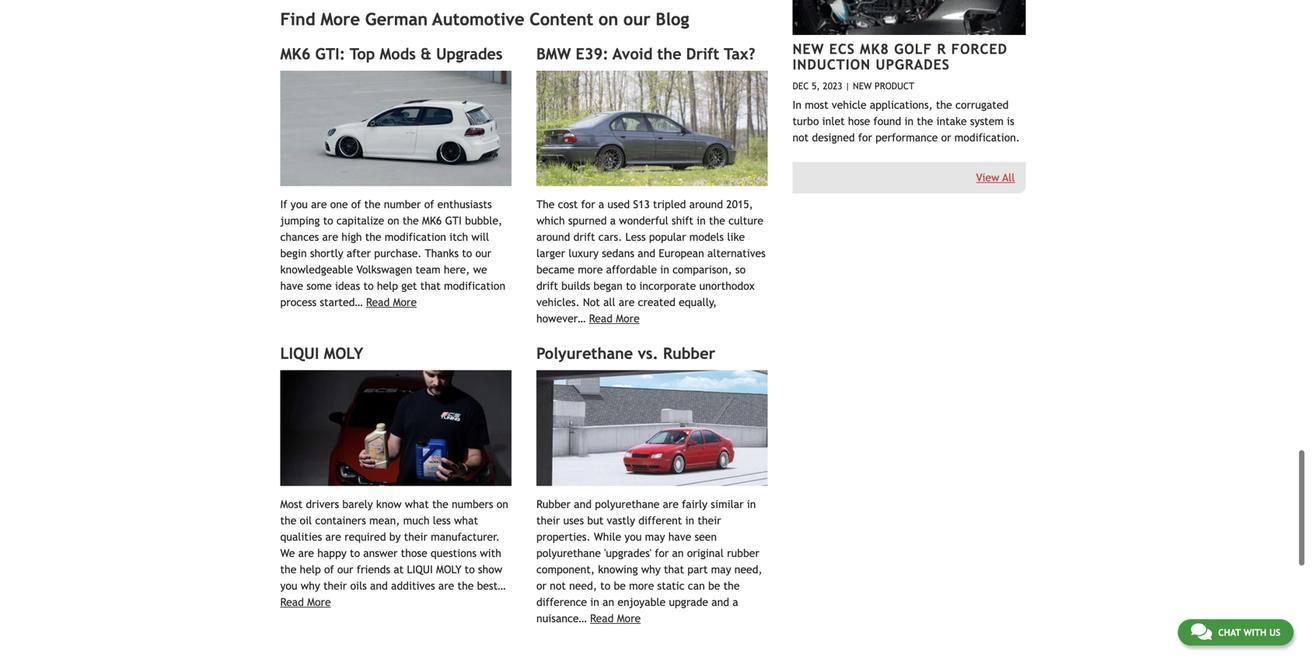 Task type: describe. For each thing, give the bounding box(es) containing it.
drift
[[686, 45, 720, 63]]

&
[[421, 45, 432, 63]]

polyurethane vs. rubber
[[537, 344, 716, 363]]

less
[[433, 515, 451, 527]]

know
[[376, 498, 402, 511]]

our inside if you are one of the number of enthusiasts jumping to capitalize on the mk6 gti bubble, chances are high the modification itch will begin shortly after purchase. thanks to our knowledgeable volkswagen team here, we have some ideas to help get that modification process started…
[[475, 247, 492, 260]]

view all link
[[976, 172, 1015, 184]]

happy
[[317, 547, 347, 560]]

that inside if you are one of the number of enthusiasts jumping to capitalize on the mk6 gti bubble, chances are high the modification itch will begin shortly after purchase. thanks to our knowledgeable volkswagen team here, we have some ideas to help get that modification process started…
[[420, 280, 441, 292]]

began
[[594, 280, 623, 292]]

applications,
[[870, 99, 933, 111]]

in
[[793, 99, 802, 111]]

more inside "the cost for a used s13 tripled around 2015, which spurned a wonderful shift in the culture around drift cars. less popular models like larger luxury sedans and european alternatives became more affordable in comparison, so drift builds began to incorporate unorthodox vehicles. not all are created equally, however…"
[[578, 264, 603, 276]]

on inside most drivers barely know what the numbers on the oil containers mean, much less what qualities are required by their manufacturer. we are happy to answer those questions with the help of our friends at liqui moly to show you why their oils and additives are the best… read more
[[497, 498, 508, 511]]

that inside rubber and polyurethane are fairly similar in their uses but vastly different in their properties. while you may have seen polyurethane 'upgrades' for an original rubber component, knowing why that part may need, or not need, to be more static can be the difference in an enjoyable upgrade and a nuisance…
[[664, 564, 684, 576]]

mk6 gti: top mods & upgrades
[[280, 45, 503, 63]]

in up incorporate
[[660, 264, 669, 276]]

popular
[[649, 231, 686, 243]]

affordable
[[606, 264, 657, 276]]

moly inside most drivers barely know what the numbers on the oil containers mean, much less what qualities are required by their manufacturer. we are happy to answer those questions with the help of our friends at liqui moly to show you why their oils and additives are the best… read more
[[436, 564, 462, 576]]

itch
[[449, 231, 468, 243]]

the left best…
[[458, 580, 474, 592]]

luxury
[[569, 247, 599, 260]]

you inside rubber and polyurethane are fairly similar in their uses but vastly different in their properties. while you may have seen polyurethane 'upgrades' for an original rubber component, knowing why that part may need, or not need, to be more static can be the difference in an enjoyable upgrade and a nuisance…
[[625, 531, 642, 543]]

1 vertical spatial an
[[603, 596, 614, 609]]

nuisance…
[[537, 613, 587, 625]]

seen
[[695, 531, 717, 543]]

or inside rubber and polyurethane are fairly similar in their uses but vastly different in their properties. while you may have seen polyurethane 'upgrades' for an original rubber component, knowing why that part may need, or not need, to be more static can be the difference in an enjoyable upgrade and a nuisance…
[[537, 580, 547, 592]]

read inside most drivers barely know what the numbers on the oil containers mean, much less what qualities are required by their manufacturer. we are happy to answer those questions with the help of our friends at liqui moly to show you why their oils and additives are the best… read more
[[280, 596, 304, 609]]

equally,
[[679, 296, 717, 309]]

gti:
[[315, 45, 345, 63]]

dec
[[793, 80, 809, 91]]

mk6 inside if you are one of the number of enthusiasts jumping to capitalize on the mk6 gti bubble, chances are high the modification itch will begin shortly after purchase. thanks to our knowledgeable volkswagen team here, we have some ideas to help get that modification process started…
[[422, 215, 442, 227]]

for inside "the cost for a used s13 tripled around 2015, which spurned a wonderful shift in the culture around drift cars. less popular models like larger luxury sedans and european alternatives became more affordable in comparison, so drift builds began to incorporate unorthodox vehicles. not all are created equally, however…"
[[581, 198, 595, 211]]

2023
[[823, 80, 843, 91]]

we
[[473, 264, 487, 276]]

system
[[970, 115, 1004, 127]]

new inside new ecs mk8 golf r forced induction upgrades
[[793, 41, 825, 57]]

the down most at the bottom of page
[[280, 515, 297, 527]]

the inside rubber and polyurethane are fairly similar in their uses but vastly different in their properties. while you may have seen polyurethane 'upgrades' for an original rubber component, knowing why that part may need, or not need, to be more static can be the difference in an enjoyable upgrade and a nuisance…
[[724, 580, 740, 592]]

the down capitalize
[[365, 231, 381, 243]]

bmw e39: avoid the drift tax?
[[537, 45, 755, 63]]

those
[[401, 547, 427, 560]]

1 horizontal spatial with
[[1244, 628, 1267, 638]]

1 be from the left
[[614, 580, 626, 592]]

team
[[416, 264, 441, 276]]

spurned
[[568, 215, 607, 227]]

our inside most drivers barely know what the numbers on the oil containers mean, much less what qualities are required by their manufacturer. we are happy to answer those questions with the help of our friends at liqui moly to show you why their oils and additives are the best… read more
[[337, 564, 353, 576]]

original
[[687, 547, 724, 560]]

have inside if you are one of the number of enthusiasts jumping to capitalize on the mk6 gti bubble, chances are high the modification itch will begin shortly after purchase. thanks to our knowledgeable volkswagen team here, we have some ideas to help get that modification process started…
[[280, 280, 303, 292]]

a inside rubber and polyurethane are fairly similar in their uses but vastly different in their properties. while you may have seen polyurethane 'upgrades' for an original rubber component, knowing why that part may need, or not need, to be more static can be the difference in an enjoyable upgrade and a nuisance…
[[733, 596, 738, 609]]

are inside rubber and polyurethane are fairly similar in their uses but vastly different in their properties. while you may have seen polyurethane 'upgrades' for an original rubber component, knowing why that part may need, or not need, to be more static can be the difference in an enjoyable upgrade and a nuisance…
[[663, 498, 679, 511]]

read more link for vs.
[[590, 613, 641, 625]]

0 vertical spatial may
[[645, 531, 665, 543]]

the up intake
[[936, 99, 952, 111]]

bmw e39 image
[[537, 71, 768, 186]]

the left drift
[[657, 45, 682, 63]]

a lowered and tuned vw jetta image
[[537, 371, 768, 486]]

0 vertical spatial modification
[[385, 231, 446, 243]]

mods
[[380, 45, 416, 63]]

to down the one
[[323, 215, 333, 227]]

bmw e39: avoid the drift tax? link
[[537, 45, 755, 63]]

most
[[805, 99, 829, 111]]

their up seen at bottom right
[[698, 515, 721, 527]]

all
[[1003, 172, 1015, 184]]

one
[[330, 198, 348, 211]]

barely
[[342, 498, 373, 511]]

0 vertical spatial a
[[599, 198, 604, 211]]

ideas
[[335, 280, 360, 292]]

0 vertical spatial an
[[672, 547, 684, 560]]

are up shortly
[[322, 231, 338, 243]]

have inside rubber and polyurethane are fairly similar in their uses but vastly different in their properties. while you may have seen polyurethane 'upgrades' for an original rubber component, knowing why that part may need, or not need, to be more static can be the difference in an enjoyable upgrade and a nuisance…
[[669, 531, 691, 543]]

liqui moly link
[[280, 344, 363, 363]]

the up less
[[432, 498, 449, 511]]

all
[[603, 296, 616, 309]]

why inside most drivers barely know what the numbers on the oil containers mean, much less what qualities are required by their manufacturer. we are happy to answer those questions with the help of our friends at liqui moly to show you why their oils and additives are the best… read more
[[301, 580, 320, 592]]

in up models
[[697, 215, 706, 227]]

knowledgeable
[[280, 264, 353, 276]]

liqui moly products image
[[280, 371, 512, 486]]

avoid
[[613, 45, 653, 63]]

0 horizontal spatial mk6
[[280, 45, 311, 63]]

we
[[280, 547, 295, 560]]

containers
[[315, 515, 366, 527]]

read for mk6
[[366, 296, 390, 309]]

intake
[[937, 115, 967, 127]]

gti
[[445, 215, 462, 227]]

r
[[937, 41, 947, 57]]

but
[[587, 515, 604, 527]]

to inside rubber and polyurethane are fairly similar in their uses but vastly different in their properties. while you may have seen polyurethane 'upgrades' for an original rubber component, knowing why that part may need, or not need, to be more static can be the difference in an enjoyable upgrade and a nuisance…
[[600, 580, 611, 592]]

on inside if you are one of the number of enthusiasts jumping to capitalize on the mk6 gti bubble, chances are high the modification itch will begin shortly after purchase. thanks to our knowledgeable volkswagen team here, we have some ideas to help get that modification process started…
[[388, 215, 399, 227]]

and right upgrade
[[712, 596, 729, 609]]

different
[[639, 515, 682, 527]]

in right similar
[[747, 498, 756, 511]]

1 vertical spatial what
[[454, 515, 478, 527]]

liqui inside most drivers barely know what the numbers on the oil containers mean, much less what qualities are required by their manufacturer. we are happy to answer those questions with the help of our friends at liqui moly to show you why their oils and additives are the best… read more
[[407, 564, 433, 576]]

of inside most drivers barely know what the numbers on the oil containers mean, much less what qualities are required by their manufacturer. we are happy to answer those questions with the help of our friends at liqui moly to show you why their oils and additives are the best… read more
[[324, 564, 334, 576]]

purchase.
[[374, 247, 422, 260]]

not inside dec 5, 2023 | new product in most vehicle applications, the corrugated turbo inlet hose found in the intake system is not designed for performance or modification.
[[793, 131, 809, 144]]

new ecs mk8 golf r forced induction upgrades
[[793, 41, 1008, 73]]

static
[[657, 580, 685, 592]]

high
[[342, 231, 362, 243]]

1 vertical spatial around
[[537, 231, 570, 243]]

0 vertical spatial drift
[[574, 231, 595, 243]]

mk8
[[860, 41, 889, 57]]

by
[[389, 531, 401, 543]]

enthusiasts
[[437, 198, 492, 211]]

view
[[976, 172, 1000, 184]]

most drivers barely know what the numbers on the oil containers mean, much less what qualities are required by their manufacturer. we are happy to answer those questions with the help of our friends at liqui moly to show you why their oils and additives are the best… read more
[[280, 498, 508, 609]]

became
[[537, 264, 575, 276]]

rubber inside rubber and polyurethane are fairly similar in their uses but vastly different in their properties. while you may have seen polyurethane 'upgrades' for an original rubber component, knowing why that part may need, or not need, to be more static can be the difference in an enjoyable upgrade and a nuisance…
[[537, 498, 571, 511]]

2 vertical spatial read more
[[590, 613, 641, 625]]

2 horizontal spatial on
[[599, 9, 618, 29]]

so
[[736, 264, 746, 276]]

is
[[1007, 115, 1015, 127]]

inlet
[[822, 115, 845, 127]]

0 horizontal spatial upgrades
[[436, 45, 503, 63]]

1 horizontal spatial a
[[610, 215, 616, 227]]

shift
[[672, 215, 694, 227]]

to left the show
[[465, 564, 475, 576]]

show
[[478, 564, 502, 576]]

induction
[[793, 56, 871, 73]]

if
[[280, 198, 287, 211]]

volkswagen gti mk6 image
[[280, 71, 512, 186]]

are right the additives
[[438, 580, 454, 592]]

for inside dec 5, 2023 | new product in most vehicle applications, the corrugated turbo inlet hose found in the intake system is not designed for performance or modification.
[[858, 131, 872, 144]]

friends
[[357, 564, 390, 576]]

the down the number
[[403, 215, 419, 227]]

to down itch
[[462, 247, 472, 260]]

the up capitalize
[[364, 198, 381, 211]]

0 horizontal spatial drift
[[537, 280, 558, 292]]

the down the we
[[280, 564, 297, 576]]

1 vertical spatial polyurethane
[[537, 547, 601, 560]]

answer
[[363, 547, 398, 560]]

help inside most drivers barely know what the numbers on the oil containers mean, much less what qualities are required by their manufacturer. we are happy to answer those questions with the help of our friends at liqui moly to show you why their oils and additives are the best… read more
[[300, 564, 321, 576]]

unorthodox
[[699, 280, 755, 292]]

dec 5, 2023 | new product in most vehicle applications, the corrugated turbo inlet hose found in the intake system is not designed for performance or modification.
[[793, 80, 1020, 144]]

more for polyurethane
[[617, 613, 641, 625]]

properties.
[[537, 531, 591, 543]]

blog
[[656, 9, 689, 29]]

cost
[[558, 198, 578, 211]]

top
[[350, 45, 375, 63]]

their up properties.
[[537, 515, 560, 527]]

product
[[875, 80, 914, 91]]

the cost for a used s13 tripled around 2015, which spurned a wonderful shift in the culture around drift cars. less popular models like larger luxury sedans and european alternatives became more affordable in comparison, so drift builds began to incorporate unorthodox vehicles. not all are created equally, however…
[[537, 198, 766, 325]]

chat with us
[[1218, 628, 1281, 638]]

not inside rubber and polyurethane are fairly similar in their uses but vastly different in their properties. while you may have seen polyurethane 'upgrades' for an original rubber component, knowing why that part may need, or not need, to be more static can be the difference in an enjoyable upgrade and a nuisance…
[[550, 580, 566, 592]]

read more link for e39:
[[589, 313, 640, 325]]

0 vertical spatial our
[[624, 9, 651, 29]]

to down required
[[350, 547, 360, 560]]

much
[[403, 515, 430, 527]]

are left the one
[[311, 198, 327, 211]]

help inside if you are one of the number of enthusiasts jumping to capitalize on the mk6 gti bubble, chances are high the modification itch will begin shortly after purchase. thanks to our knowledgeable volkswagen team here, we have some ideas to help get that modification process started…
[[377, 280, 398, 292]]

to inside "the cost for a used s13 tripled around 2015, which spurned a wonderful shift in the culture around drift cars. less popular models like larger luxury sedans and european alternatives became more affordable in comparison, so drift builds began to incorporate unorthodox vehicles. not all are created equally, however…"
[[626, 280, 636, 292]]

more for mk6
[[393, 296, 417, 309]]

0 horizontal spatial need,
[[569, 580, 597, 592]]

forced
[[951, 41, 1008, 57]]

e39:
[[576, 45, 609, 63]]

read more link for moly
[[280, 596, 331, 609]]

used
[[608, 198, 630, 211]]



Task type: locate. For each thing, give the bounding box(es) containing it.
what up manufacturer.
[[454, 515, 478, 527]]

you inside most drivers barely know what the numbers on the oil containers mean, much less what qualities are required by their manufacturer. we are happy to answer those questions with the help of our friends at liqui moly to show you why their oils and additives are the best… read more
[[280, 580, 297, 592]]

mk6 down "find"
[[280, 45, 311, 63]]

read for bmw
[[589, 313, 613, 325]]

new ecs mk8 golf r forced induction upgrades image
[[793, 0, 1026, 35]]

here,
[[444, 264, 470, 276]]

why inside rubber and polyurethane are fairly similar in their uses but vastly different in their properties. while you may have seen polyurethane 'upgrades' for an original rubber component, knowing why that part may need, or not need, to be more static can be the difference in an enjoyable upgrade and a nuisance…
[[641, 564, 661, 576]]

need, down rubber
[[735, 564, 762, 576]]

1 horizontal spatial have
[[669, 531, 691, 543]]

1 vertical spatial or
[[537, 580, 547, 592]]

more down happy
[[307, 596, 331, 609]]

have down different
[[669, 531, 691, 543]]

5,
[[812, 80, 820, 91]]

modification.
[[955, 131, 1020, 144]]

1 horizontal spatial rubber
[[663, 344, 716, 363]]

1 horizontal spatial not
[[793, 131, 809, 144]]

1 vertical spatial why
[[301, 580, 320, 592]]

0 vertical spatial read more
[[366, 296, 417, 309]]

are down qualities
[[298, 547, 314, 560]]

1 vertical spatial with
[[1244, 628, 1267, 638]]

find
[[280, 9, 315, 29]]

upgrades up product
[[876, 56, 950, 73]]

1 vertical spatial moly
[[436, 564, 462, 576]]

new
[[793, 41, 825, 57], [853, 80, 872, 91]]

more
[[321, 9, 360, 29], [393, 296, 417, 309], [616, 313, 640, 325], [307, 596, 331, 609], [617, 613, 641, 625]]

1 vertical spatial drift
[[537, 280, 558, 292]]

0 vertical spatial need,
[[735, 564, 762, 576]]

read more down the 'get' at the left
[[366, 296, 417, 309]]

can
[[688, 580, 705, 592]]

created
[[638, 296, 676, 309]]

2 horizontal spatial our
[[624, 9, 651, 29]]

additives
[[391, 580, 435, 592]]

oil
[[300, 515, 312, 527]]

best…
[[477, 580, 506, 592]]

models
[[690, 231, 724, 243]]

not
[[583, 296, 600, 309]]

moly down started…
[[324, 344, 363, 363]]

0 vertical spatial liqui
[[280, 344, 319, 363]]

1 vertical spatial more
[[629, 580, 654, 592]]

are inside "the cost for a used s13 tripled around 2015, which spurned a wonderful shift in the culture around drift cars. less popular models like larger luxury sedans and european alternatives became more affordable in comparison, so drift builds began to incorporate unorthodox vehicles. not all are created equally, however…"
[[619, 296, 635, 309]]

begin
[[280, 247, 307, 260]]

more inside most drivers barely know what the numbers on the oil containers mean, much less what qualities are required by their manufacturer. we are happy to answer those questions with the help of our friends at liqui moly to show you why their oils and additives are the best… read more
[[307, 596, 331, 609]]

0 vertical spatial that
[[420, 280, 441, 292]]

are up different
[[663, 498, 679, 511]]

read more link down the we
[[280, 596, 331, 609]]

mk6 left the gti
[[422, 215, 442, 227]]

new inside dec 5, 2023 | new product in most vehicle applications, the corrugated turbo inlet hose found in the intake system is not designed for performance or modification.
[[853, 80, 872, 91]]

uses
[[563, 515, 584, 527]]

0 horizontal spatial help
[[300, 564, 321, 576]]

read more for the
[[589, 313, 640, 325]]

number
[[384, 198, 421, 211]]

2 be from the left
[[708, 580, 720, 592]]

be right can
[[708, 580, 720, 592]]

read more down all
[[589, 313, 640, 325]]

liqui down process
[[280, 344, 319, 363]]

1 vertical spatial for
[[581, 198, 595, 211]]

more up enjoyable
[[629, 580, 654, 592]]

however…
[[537, 313, 586, 325]]

with left us
[[1244, 628, 1267, 638]]

and inside "the cost for a used s13 tripled around 2015, which spurned a wonderful shift in the culture around drift cars. less popular models like larger luxury sedans and european alternatives became more affordable in comparison, so drift builds began to incorporate unorthodox vehicles. not all are created equally, however…"
[[638, 247, 656, 260]]

and down less
[[638, 247, 656, 260]]

why up static
[[641, 564, 661, 576]]

the up models
[[709, 215, 725, 227]]

for
[[858, 131, 872, 144], [581, 198, 595, 211], [655, 547, 669, 560]]

less
[[626, 231, 646, 243]]

more down the 'get' at the left
[[393, 296, 417, 309]]

in down "fairly"
[[685, 515, 694, 527]]

numbers
[[452, 498, 493, 511]]

incorporate
[[639, 280, 696, 292]]

1 horizontal spatial moly
[[436, 564, 462, 576]]

1 horizontal spatial an
[[672, 547, 684, 560]]

0 horizontal spatial liqui
[[280, 344, 319, 363]]

builds
[[562, 280, 590, 292]]

read more link for gti:
[[366, 296, 417, 309]]

what
[[405, 498, 429, 511], [454, 515, 478, 527]]

modification down we
[[444, 280, 505, 292]]

are right all
[[619, 296, 635, 309]]

0 horizontal spatial for
[[581, 198, 595, 211]]

capitalize
[[337, 215, 384, 227]]

or inside dec 5, 2023 | new product in most vehicle applications, the corrugated turbo inlet hose found in the intake system is not designed for performance or modification.
[[941, 131, 951, 144]]

read more link
[[366, 296, 417, 309], [589, 313, 640, 325], [280, 596, 331, 609], [590, 613, 641, 625]]

fairly
[[682, 498, 708, 511]]

the up the performance
[[917, 115, 933, 127]]

help down volkswagen
[[377, 280, 398, 292]]

in up the performance
[[905, 115, 914, 127]]

2 vertical spatial on
[[497, 498, 508, 511]]

0 horizontal spatial be
[[614, 580, 626, 592]]

that down the 'team'
[[420, 280, 441, 292]]

0 horizontal spatial on
[[388, 215, 399, 227]]

read more link down enjoyable
[[590, 613, 641, 625]]

shortly
[[310, 247, 343, 260]]

more down enjoyable
[[617, 613, 641, 625]]

1 horizontal spatial what
[[454, 515, 478, 527]]

their left oils
[[323, 580, 347, 592]]

0 horizontal spatial what
[[405, 498, 429, 511]]

0 vertical spatial more
[[578, 264, 603, 276]]

0 vertical spatial you
[[291, 198, 308, 211]]

help down happy
[[300, 564, 321, 576]]

read right nuisance…
[[590, 613, 614, 625]]

larger
[[537, 247, 565, 260]]

the inside "the cost for a used s13 tripled around 2015, which spurned a wonderful shift in the culture around drift cars. less popular models like larger luxury sedans and european alternatives became more affordable in comparison, so drift builds began to incorporate unorthodox vehicles. not all are created equally, however…"
[[709, 215, 725, 227]]

1 vertical spatial modification
[[444, 280, 505, 292]]

2 horizontal spatial a
[[733, 596, 738, 609]]

and up 'uses'
[[574, 498, 592, 511]]

a up cars.
[[610, 215, 616, 227]]

to down knowing
[[600, 580, 611, 592]]

most
[[280, 498, 303, 511]]

new ecs mk8 golf r forced induction upgrades link
[[793, 41, 1008, 73]]

0 vertical spatial polyurethane
[[595, 498, 660, 511]]

may down original
[[711, 564, 731, 576]]

performance
[[876, 131, 938, 144]]

the down rubber
[[724, 580, 740, 592]]

1 horizontal spatial of
[[351, 198, 361, 211]]

liqui moly
[[280, 344, 363, 363]]

a left used
[[599, 198, 604, 211]]

you up 'upgrades'
[[625, 531, 642, 543]]

new right |
[[853, 80, 872, 91]]

that up static
[[664, 564, 684, 576]]

0 horizontal spatial our
[[337, 564, 353, 576]]

process
[[280, 296, 317, 309]]

1 vertical spatial liqui
[[407, 564, 433, 576]]

with up the show
[[480, 547, 501, 560]]

1 vertical spatial need,
[[569, 580, 597, 592]]

a right upgrade
[[733, 596, 738, 609]]

1 vertical spatial read more
[[589, 313, 640, 325]]

2015,
[[726, 198, 753, 211]]

of down happy
[[324, 564, 334, 576]]

polyurethane up "vastly" at the left of the page
[[595, 498, 660, 511]]

1 vertical spatial you
[[625, 531, 642, 543]]

drift up luxury
[[574, 231, 595, 243]]

designed
[[812, 131, 855, 144]]

1 horizontal spatial liqui
[[407, 564, 433, 576]]

cars.
[[599, 231, 622, 243]]

with inside most drivers barely know what the numbers on the oil containers mean, much less what qualities are required by their manufacturer. we are happy to answer those questions with the help of our friends at liqui moly to show you why their oils and additives are the best… read more
[[480, 547, 501, 560]]

upgrades
[[436, 45, 503, 63], [876, 56, 950, 73]]

read more for mods
[[366, 296, 417, 309]]

0 vertical spatial rubber
[[663, 344, 716, 363]]

need, down component,
[[569, 580, 597, 592]]

vehicles.
[[537, 296, 580, 309]]

around
[[689, 198, 723, 211], [537, 231, 570, 243]]

1 horizontal spatial for
[[655, 547, 669, 560]]

2 vertical spatial you
[[280, 580, 297, 592]]

polyurethane
[[537, 344, 633, 363]]

1 vertical spatial mk6
[[422, 215, 442, 227]]

for down different
[[655, 547, 669, 560]]

0 vertical spatial what
[[405, 498, 429, 511]]

wonderful
[[619, 215, 668, 227]]

polyurethane vs. rubber link
[[537, 344, 716, 363]]

1 horizontal spatial help
[[377, 280, 398, 292]]

be
[[614, 580, 626, 592], [708, 580, 720, 592]]

|
[[845, 80, 850, 91]]

0 vertical spatial why
[[641, 564, 661, 576]]

0 vertical spatial not
[[793, 131, 809, 144]]

1 vertical spatial not
[[550, 580, 566, 592]]

2 vertical spatial for
[[655, 547, 669, 560]]

knowing
[[598, 564, 638, 576]]

1 vertical spatial have
[[669, 531, 691, 543]]

their down much
[[404, 531, 428, 543]]

rubber
[[727, 547, 760, 560]]

moly down questions
[[436, 564, 462, 576]]

0 vertical spatial with
[[480, 547, 501, 560]]

on down the number
[[388, 215, 399, 227]]

0 vertical spatial on
[[599, 9, 618, 29]]

you right if
[[291, 198, 308, 211]]

jumping
[[280, 215, 320, 227]]

sedans
[[602, 247, 635, 260]]

may down different
[[645, 531, 665, 543]]

find more german automotive content on our blog
[[280, 9, 689, 29]]

with
[[480, 547, 501, 560], [1244, 628, 1267, 638]]

2 vertical spatial our
[[337, 564, 353, 576]]

1 horizontal spatial our
[[475, 247, 492, 260]]

2 vertical spatial a
[[733, 596, 738, 609]]

drivers
[[306, 498, 339, 511]]

more for bmw
[[616, 313, 640, 325]]

0 horizontal spatial a
[[599, 198, 604, 211]]

or down intake
[[941, 131, 951, 144]]

not down the turbo
[[793, 131, 809, 144]]

modification up purchase.
[[385, 231, 446, 243]]

help
[[377, 280, 398, 292], [300, 564, 321, 576]]

not up the "difference"
[[550, 580, 566, 592]]

read more link down the 'get' at the left
[[366, 296, 417, 309]]

0 horizontal spatial with
[[480, 547, 501, 560]]

upgrades down automotive
[[436, 45, 503, 63]]

more up gti:
[[321, 9, 360, 29]]

1 horizontal spatial on
[[497, 498, 508, 511]]

what up much
[[405, 498, 429, 511]]

oils
[[350, 580, 367, 592]]

0 horizontal spatial more
[[578, 264, 603, 276]]

for up spurned
[[581, 198, 595, 211]]

0 horizontal spatial not
[[550, 580, 566, 592]]

1 horizontal spatial why
[[641, 564, 661, 576]]

are up happy
[[325, 531, 341, 543]]

read down the we
[[280, 596, 304, 609]]

or
[[941, 131, 951, 144], [537, 580, 547, 592]]

and down "friends"
[[370, 580, 388, 592]]

1 horizontal spatial around
[[689, 198, 723, 211]]

2 horizontal spatial of
[[424, 198, 434, 211]]

1 horizontal spatial drift
[[574, 231, 595, 243]]

a
[[599, 198, 604, 211], [610, 215, 616, 227], [733, 596, 738, 609]]

vehicle
[[832, 99, 867, 111]]

rubber right vs.
[[663, 344, 716, 363]]

in right the "difference"
[[590, 596, 599, 609]]

0 vertical spatial around
[[689, 198, 723, 211]]

comments image
[[1191, 623, 1212, 641]]

may
[[645, 531, 665, 543], [711, 564, 731, 576]]

around up shift
[[689, 198, 723, 211]]

0 horizontal spatial moly
[[324, 344, 363, 363]]

0 horizontal spatial rubber
[[537, 498, 571, 511]]

our up oils
[[337, 564, 353, 576]]

0 horizontal spatial may
[[645, 531, 665, 543]]

hose
[[848, 115, 870, 127]]

read for polyurethane
[[590, 613, 614, 625]]

in inside dec 5, 2023 | new product in most vehicle applications, the corrugated turbo inlet hose found in the intake system is not designed for performance or modification.
[[905, 115, 914, 127]]

and inside most drivers barely know what the numbers on the oil containers mean, much less what qualities are required by their manufacturer. we are happy to answer those questions with the help of our friends at liqui moly to show you why their oils and additives are the best… read more
[[370, 580, 388, 592]]

which
[[537, 215, 565, 227]]

if you are one of the number of enthusiasts jumping to capitalize on the mk6 gti bubble, chances are high the modification itch will begin shortly after purchase. thanks to our knowledgeable volkswagen team here, we have some ideas to help get that modification process started…
[[280, 198, 505, 309]]

chat with us link
[[1178, 620, 1294, 646]]

have up process
[[280, 280, 303, 292]]

0 horizontal spatial have
[[280, 280, 303, 292]]

liqui
[[280, 344, 319, 363], [407, 564, 433, 576]]

0 horizontal spatial around
[[537, 231, 570, 243]]

manufacturer.
[[431, 531, 500, 543]]

like
[[727, 231, 745, 243]]

0 vertical spatial new
[[793, 41, 825, 57]]

on up e39:
[[599, 9, 618, 29]]

qualities
[[280, 531, 322, 543]]

1 horizontal spatial mk6
[[422, 215, 442, 227]]

drift down became
[[537, 280, 558, 292]]

read
[[366, 296, 390, 309], [589, 313, 613, 325], [280, 596, 304, 609], [590, 613, 614, 625]]

our up avoid
[[624, 9, 651, 29]]

liqui down those
[[407, 564, 433, 576]]

an left original
[[672, 547, 684, 560]]

0 horizontal spatial or
[[537, 580, 547, 592]]

1 horizontal spatial more
[[629, 580, 654, 592]]

why
[[641, 564, 661, 576], [301, 580, 320, 592]]

more inside rubber and polyurethane are fairly similar in their uses but vastly different in their properties. while you may have seen polyurethane 'upgrades' for an original rubber component, knowing why that part may need, or not need, to be more static can be the difference in an enjoyable upgrade and a nuisance…
[[629, 580, 654, 592]]

2 horizontal spatial for
[[858, 131, 872, 144]]

after
[[347, 247, 371, 260]]

polyurethane
[[595, 498, 660, 511], [537, 547, 601, 560]]

our down will
[[475, 247, 492, 260]]

bmw
[[537, 45, 571, 63]]

around up "larger"
[[537, 231, 570, 243]]

s13
[[633, 198, 650, 211]]

0 horizontal spatial of
[[324, 564, 334, 576]]

0 horizontal spatial why
[[301, 580, 320, 592]]

0 vertical spatial for
[[858, 131, 872, 144]]

1 vertical spatial our
[[475, 247, 492, 260]]

1 vertical spatial may
[[711, 564, 731, 576]]

upgrade
[[669, 596, 708, 609]]

for down hose
[[858, 131, 872, 144]]

for inside rubber and polyurethane are fairly similar in their uses but vastly different in their properties. while you may have seen polyurethane 'upgrades' for an original rubber component, knowing why that part may need, or not need, to be more static can be the difference in an enjoyable upgrade and a nuisance…
[[655, 547, 669, 560]]

of right the number
[[424, 198, 434, 211]]

0 vertical spatial have
[[280, 280, 303, 292]]

0 horizontal spatial new
[[793, 41, 825, 57]]

0 vertical spatial mk6
[[280, 45, 311, 63]]

1 horizontal spatial need,
[[735, 564, 762, 576]]

upgrades inside new ecs mk8 golf r forced induction upgrades
[[876, 56, 950, 73]]

to right "ideas"
[[364, 280, 374, 292]]

1 horizontal spatial may
[[711, 564, 731, 576]]

read down all
[[589, 313, 613, 325]]

1 vertical spatial help
[[300, 564, 321, 576]]

content
[[530, 9, 593, 29]]

us
[[1270, 628, 1281, 638]]

read more down enjoyable
[[590, 613, 641, 625]]

'upgrades'
[[604, 547, 652, 560]]

rubber up 'uses'
[[537, 498, 571, 511]]

you inside if you are one of the number of enthusiasts jumping to capitalize on the mk6 gti bubble, chances are high the modification itch will begin shortly after purchase. thanks to our knowledgeable volkswagen team here, we have some ideas to help get that modification process started…
[[291, 198, 308, 211]]

0 vertical spatial moly
[[324, 344, 363, 363]]

0 horizontal spatial an
[[603, 596, 614, 609]]

not
[[793, 131, 809, 144], [550, 580, 566, 592]]

are
[[311, 198, 327, 211], [322, 231, 338, 243], [619, 296, 635, 309], [663, 498, 679, 511], [325, 531, 341, 543], [298, 547, 314, 560], [438, 580, 454, 592]]

questions
[[431, 547, 477, 560]]

1 vertical spatial a
[[610, 215, 616, 227]]

european
[[659, 247, 704, 260]]



Task type: vqa. For each thing, say whether or not it's contained in the screenshot.
after
yes



